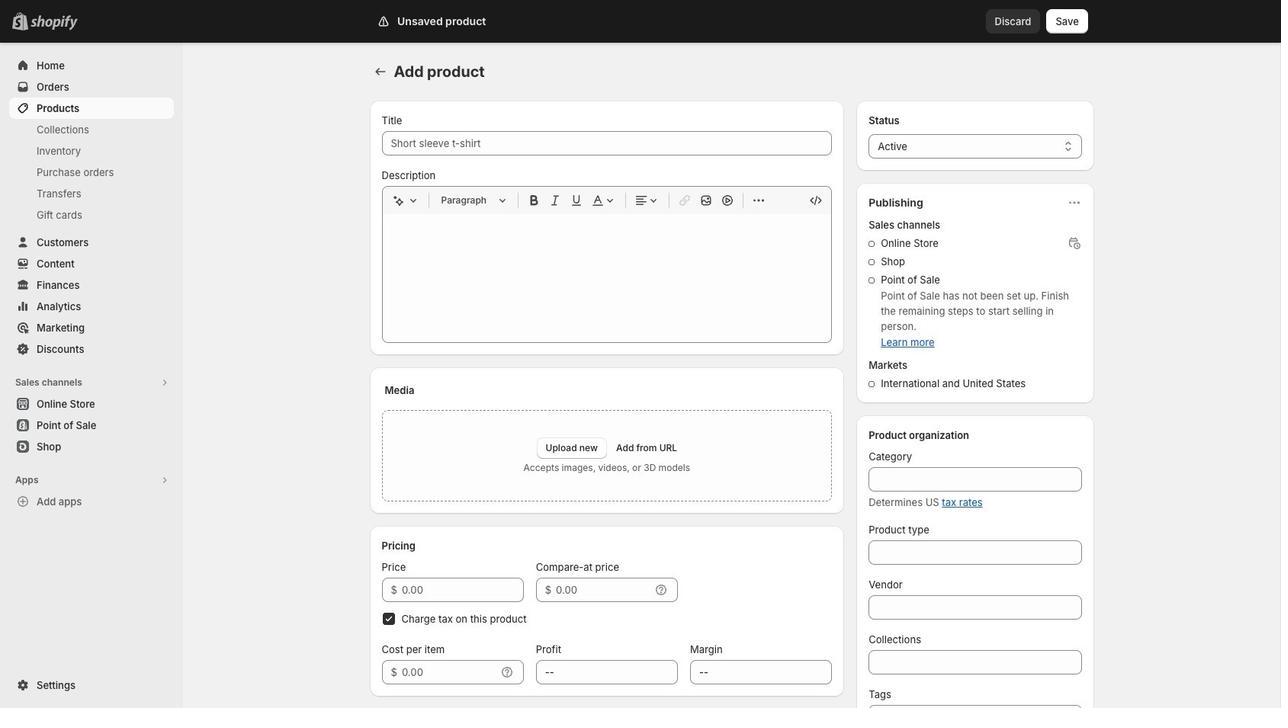 Task type: vqa. For each thing, say whether or not it's contained in the screenshot.
text box
yes



Task type: locate. For each thing, give the bounding box(es) containing it.
None text field
[[690, 661, 832, 685]]

Short sleeve t-shirt text field
[[382, 131, 832, 156]]

1   text field from the left
[[402, 578, 524, 603]]

1 horizontal spatial   text field
[[556, 578, 651, 603]]

0 horizontal spatial   text field
[[402, 578, 524, 603]]

None text field
[[869, 468, 1082, 492], [869, 541, 1082, 565], [869, 596, 1082, 620], [869, 651, 1082, 675], [536, 661, 678, 685], [869, 706, 1082, 709], [869, 468, 1082, 492], [869, 541, 1082, 565], [869, 596, 1082, 620], [869, 651, 1082, 675], [536, 661, 678, 685], [869, 706, 1082, 709]]

  text field
[[402, 578, 524, 603], [556, 578, 651, 603]]

shopify image
[[34, 15, 81, 31]]



Task type: describe. For each thing, give the bounding box(es) containing it.
2   text field from the left
[[556, 578, 651, 603]]

  text field
[[402, 661, 496, 685]]



